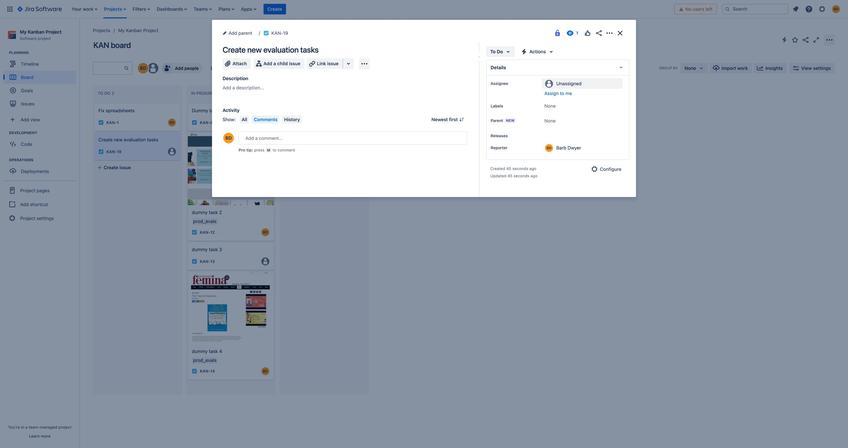 Task type: describe. For each thing, give the bounding box(es) containing it.
copy link to issue image
[[287, 30, 292, 35]]

goal image
[[10, 88, 16, 94]]

add people image
[[163, 64, 171, 72]]

1 heading from the top
[[9, 50, 79, 55]]

2 heading from the top
[[9, 130, 79, 136]]

0 horizontal spatial list
[[68, 0, 675, 18]]

actions image
[[606, 29, 614, 37]]

parent pin to top. only you can see pinned fields. image
[[518, 118, 523, 123]]

sidebar element
[[0, 19, 80, 448]]

3 heading from the top
[[9, 157, 79, 163]]

Search this board text field
[[93, 62, 124, 74]]

search image
[[725, 6, 730, 12]]

Search field
[[722, 4, 789, 14]]

5 list item from the left
[[192, 0, 214, 18]]



Task type: locate. For each thing, give the bounding box(es) containing it.
1 horizontal spatial list
[[790, 3, 844, 15]]

list item
[[70, 0, 99, 18], [102, 0, 128, 18], [131, 0, 152, 18], [155, 0, 189, 18], [192, 0, 214, 18], [217, 0, 236, 18], [239, 0, 258, 18], [264, 0, 286, 18]]

3 list item from the left
[[131, 0, 152, 18]]

jira software image
[[17, 5, 62, 13], [17, 5, 62, 13]]

more information about barb dwyer image
[[545, 144, 553, 152]]

link web pages and more image
[[345, 60, 353, 68]]

import image
[[713, 64, 721, 72]]

8 list item from the left
[[264, 0, 286, 18]]

menu bar
[[238, 116, 303, 124]]

4 list item from the left
[[155, 0, 189, 18]]

2 vertical spatial heading
[[9, 157, 79, 163]]

dialog
[[212, 20, 636, 197]]

7 list item from the left
[[239, 0, 258, 18]]

None search field
[[722, 4, 789, 14]]

vote options: no one has voted for this issue yet. image
[[584, 29, 592, 37]]

close image
[[616, 29, 624, 37]]

0 vertical spatial heading
[[9, 50, 79, 55]]

to do element
[[98, 91, 115, 96]]

primary element
[[4, 0, 675, 18]]

1 vertical spatial heading
[[9, 130, 79, 136]]

task image
[[192, 369, 197, 374]]

task image
[[264, 30, 269, 36], [98, 120, 104, 125], [192, 120, 197, 125], [98, 149, 104, 154], [192, 230, 197, 235], [192, 259, 197, 264]]

add app image
[[361, 60, 369, 68]]

1 list item from the left
[[70, 0, 99, 18]]

list
[[68, 0, 675, 18], [790, 3, 844, 15]]

details element
[[487, 60, 630, 76]]

heading
[[9, 50, 79, 55], [9, 130, 79, 136], [9, 157, 79, 163]]

Add a comment… field
[[239, 132, 467, 145]]

banner
[[0, 0, 848, 19]]

2 list item from the left
[[102, 0, 128, 18]]

star kan board image
[[791, 36, 799, 44]]

enter full screen image
[[813, 36, 821, 44]]

6 list item from the left
[[217, 0, 236, 18]]

group
[[3, 50, 79, 112], [3, 130, 79, 153], [3, 157, 79, 180], [3, 181, 77, 228]]



Task type: vqa. For each thing, say whether or not it's contained in the screenshot.
Settings IMAGE
no



